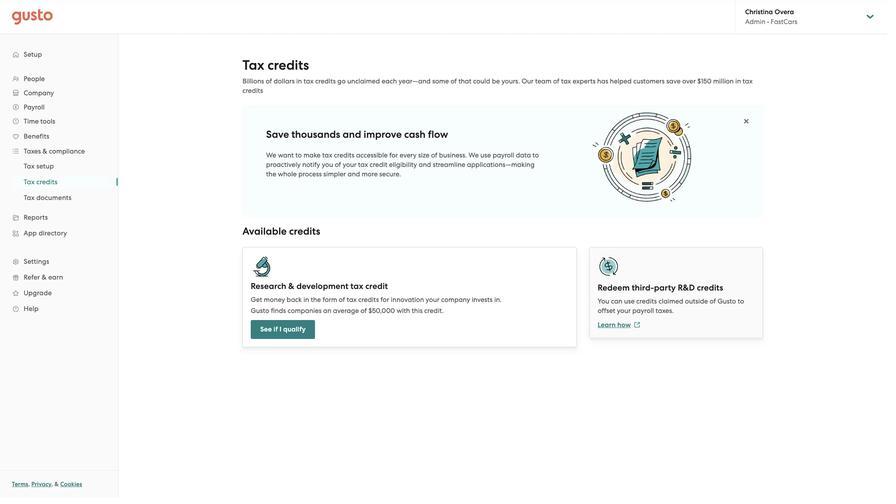 Task type: describe. For each thing, give the bounding box(es) containing it.
settings
[[24, 258, 49, 266]]

fastcars
[[771, 18, 798, 26]]

if
[[274, 326, 278, 334]]

applications—making
[[467, 161, 535, 169]]

dollars
[[274, 77, 295, 85]]

learn how link
[[598, 321, 641, 330]]

make
[[304, 151, 321, 159]]

notify
[[302, 161, 320, 169]]

team
[[535, 77, 552, 85]]

has
[[597, 77, 609, 85]]

company
[[24, 89, 54, 97]]

setup
[[36, 162, 54, 170]]

unclaimed
[[347, 77, 380, 85]]

1 , from the left
[[28, 482, 30, 489]]

offset
[[598, 307, 616, 315]]

terms link
[[12, 482, 28, 489]]

credits inside you can use credits claimed outside of gusto to offset your payroll taxes.
[[637, 298, 657, 306]]

innovation
[[391, 296, 424, 304]]

tax for tax setup
[[24, 162, 35, 170]]

credit.
[[424, 307, 444, 315]]

proactively
[[266, 161, 301, 169]]

flow
[[428, 129, 448, 141]]

home image
[[12, 9, 53, 25]]

available
[[243, 225, 287, 238]]

directory
[[39, 230, 67, 237]]

taxes & compliance
[[24, 148, 85, 155]]

gusto inside you can use credits claimed outside of gusto to offset your payroll taxes.
[[718, 298, 736, 306]]

overa
[[775, 8, 794, 16]]

accessible
[[356, 151, 388, 159]]

tax for tax credits
[[24, 178, 35, 186]]

qualify
[[283, 326, 306, 334]]

time tools
[[24, 118, 55, 125]]

save
[[667, 77, 681, 85]]

0 horizontal spatial in
[[296, 77, 302, 85]]

want
[[278, 151, 294, 159]]

list containing tax setup
[[0, 159, 118, 206]]

every
[[400, 151, 417, 159]]

refer & earn
[[24, 274, 63, 282]]

to inside you can use credits claimed outside of gusto to offset your payroll taxes.
[[738, 298, 744, 306]]

secure.
[[380, 170, 401, 178]]

christina overa admin • fastcars
[[745, 8, 798, 26]]

the inside we want to make tax credits accessible for every size of business. we use payroll data to proactively notify you of your tax credit eligibility and streamline applications—making the whole process simpler and more secure.
[[266, 170, 276, 178]]

taxes
[[24, 148, 41, 155]]

terms , privacy , & cookies
[[12, 482, 82, 489]]

invests
[[472, 296, 493, 304]]

app
[[24, 230, 37, 237]]

save
[[266, 129, 289, 141]]

gusto inside get money back in the form of tax credits for innovation your company invests in. gusto finds companies an average of $50,000 with this credit.
[[251, 307, 269, 315]]

cash
[[404, 129, 426, 141]]

more
[[362, 170, 378, 178]]

refer & earn link
[[8, 271, 110, 285]]

of up simpler
[[335, 161, 341, 169]]

redeem
[[598, 283, 630, 293]]

streamline
[[433, 161, 466, 169]]

tax setup
[[24, 162, 54, 170]]

settings link
[[8, 255, 110, 269]]

you can use credits claimed outside of gusto to offset your payroll taxes.
[[598, 298, 744, 315]]

credits inside get money back in the form of tax credits for innovation your company invests in. gusto finds companies an average of $50,000 with this credit.
[[358, 296, 379, 304]]

of right team
[[553, 77, 560, 85]]

use inside you can use credits claimed outside of gusto to offset your payroll taxes.
[[624, 298, 635, 306]]

terms
[[12, 482, 28, 489]]

privacy
[[31, 482, 51, 489]]

upgrade
[[24, 290, 52, 297]]

improve
[[364, 129, 402, 141]]

cookies
[[60, 482, 82, 489]]

tax credits
[[24, 178, 58, 186]]

0 vertical spatial and
[[343, 129, 361, 141]]

0 horizontal spatial to
[[296, 151, 302, 159]]

of up average
[[339, 296, 345, 304]]

billions
[[243, 77, 264, 85]]

admin
[[745, 18, 766, 26]]

size
[[418, 151, 430, 159]]

your inside we want to make tax credits accessible for every size of business. we use payroll data to proactively notify you of your tax credit eligibility and streamline applications—making the whole process simpler and more secure.
[[343, 161, 357, 169]]

benefits link
[[8, 129, 110, 144]]

in inside get money back in the form of tax credits for innovation your company invests in. gusto finds companies an average of $50,000 with this credit.
[[304, 296, 309, 304]]

1 vertical spatial credit
[[366, 281, 388, 292]]

r&d
[[678, 283, 695, 293]]

get money back in the form of tax credits for innovation your company invests in. gusto finds companies an average of $50,000 with this credit.
[[251, 296, 502, 315]]

help link
[[8, 302, 110, 316]]

whole
[[278, 170, 297, 178]]

business.
[[439, 151, 467, 159]]

compliance
[[49, 148, 85, 155]]

credits inside we want to make tax credits accessible for every size of business. we use payroll data to proactively notify you of your tax credit eligibility and streamline applications—making the whole process simpler and more secure.
[[334, 151, 355, 159]]

eligibility
[[389, 161, 417, 169]]

documents
[[36, 194, 72, 202]]

of left that
[[451, 77, 457, 85]]



Task type: vqa. For each thing, say whether or not it's contained in the screenshot.
the left Gusto
yes



Task type: locate. For each thing, give the bounding box(es) containing it.
0 horizontal spatial we
[[266, 151, 276, 159]]

1 vertical spatial your
[[426, 296, 440, 304]]

gusto right 'outside'
[[718, 298, 736, 306]]

&
[[43, 148, 47, 155], [42, 274, 47, 282], [288, 281, 295, 292], [54, 482, 59, 489]]

use up applications—making at the right top of page
[[481, 151, 491, 159]]

, left privacy link
[[28, 482, 30, 489]]

credits inside list
[[36, 178, 58, 186]]

tax setup link
[[14, 159, 110, 174]]

1 horizontal spatial the
[[311, 296, 321, 304]]

2 vertical spatial your
[[617, 307, 631, 315]]

tax credits link
[[14, 175, 110, 189]]

people button
[[8, 72, 110, 86]]

christina
[[745, 8, 773, 16]]

taxes.
[[656, 307, 674, 315]]

credit up get money back in the form of tax credits for innovation your company invests in. gusto finds companies an average of $50,000 with this credit.
[[366, 281, 388, 292]]

use
[[481, 151, 491, 159], [624, 298, 635, 306]]

credit down accessible at top
[[370, 161, 388, 169]]

1 horizontal spatial in
[[304, 296, 309, 304]]

2 horizontal spatial in
[[736, 77, 741, 85]]

party
[[654, 283, 676, 293]]

credit inside we want to make tax credits accessible for every size of business. we use payroll data to proactively notify you of your tax credit eligibility and streamline applications—making the whole process simpler and more secure.
[[370, 161, 388, 169]]

1 vertical spatial payroll
[[633, 307, 654, 315]]

get
[[251, 296, 262, 304]]

& for earn
[[42, 274, 47, 282]]

2 list from the top
[[0, 159, 118, 206]]

for inside get money back in the form of tax credits for innovation your company invests in. gusto finds companies an average of $50,000 with this credit.
[[381, 296, 389, 304]]

tax documents
[[24, 194, 72, 202]]

we left want in the top left of the page
[[266, 151, 276, 159]]

reports link
[[8, 211, 110, 225]]

each
[[382, 77, 397, 85]]

see if i qualify
[[260, 326, 306, 334]]

the
[[266, 170, 276, 178], [311, 296, 321, 304]]

finds
[[271, 307, 286, 315]]

2 horizontal spatial your
[[617, 307, 631, 315]]

payroll up applications—making at the right top of page
[[493, 151, 514, 159]]

0 vertical spatial the
[[266, 170, 276, 178]]

see
[[260, 326, 272, 334]]

use right the "can" at right bottom
[[624, 298, 635, 306]]

to
[[296, 151, 302, 159], [533, 151, 539, 159], [738, 298, 744, 306]]

payroll button
[[8, 100, 110, 114]]

some
[[432, 77, 449, 85]]

tax down "taxes"
[[24, 162, 35, 170]]

1 we from the left
[[266, 151, 276, 159]]

$50,000
[[369, 307, 395, 315]]

help
[[24, 305, 39, 313]]

of left dollars
[[266, 77, 272, 85]]

i
[[280, 326, 282, 334]]

your up simpler
[[343, 161, 357, 169]]

tools
[[40, 118, 55, 125]]

tax inside tax credits link
[[24, 178, 35, 186]]

we right business. at the top of the page
[[469, 151, 479, 159]]

for up $50,000
[[381, 296, 389, 304]]

tax inside tax documents link
[[24, 194, 35, 202]]

company
[[441, 296, 470, 304]]

1 vertical spatial the
[[311, 296, 321, 304]]

tax inside get money back in the form of tax credits for innovation your company invests in. gusto finds companies an average of $50,000 with this credit.
[[347, 296, 357, 304]]

1 vertical spatial for
[[381, 296, 389, 304]]

year—and
[[399, 77, 431, 85]]

this
[[412, 307, 423, 315]]

tax credits billions of dollars in tax credits go unclaimed each year—and some of that could be yours. our team of tax experts has helped customers save over $150 million in tax credits
[[243, 57, 753, 95]]

our
[[522, 77, 534, 85]]

0 vertical spatial credit
[[370, 161, 388, 169]]

0 vertical spatial gusto
[[718, 298, 736, 306]]

list
[[0, 72, 118, 317], [0, 159, 118, 206]]

in
[[296, 77, 302, 85], [736, 77, 741, 85], [304, 296, 309, 304]]

of right average
[[361, 307, 367, 315]]

use inside we want to make tax credits accessible for every size of business. we use payroll data to proactively notify you of your tax credit eligibility and streamline applications—making the whole process simpler and more secure.
[[481, 151, 491, 159]]

cookies button
[[60, 480, 82, 490]]

in right dollars
[[296, 77, 302, 85]]

of right size
[[431, 151, 438, 159]]

see if i qualify link
[[251, 320, 315, 339]]

0 vertical spatial payroll
[[493, 151, 514, 159]]

privacy link
[[31, 482, 51, 489]]

over
[[683, 77, 696, 85]]

credits
[[268, 57, 309, 73], [315, 77, 336, 85], [243, 87, 263, 95], [334, 151, 355, 159], [36, 178, 58, 186], [289, 225, 320, 238], [697, 283, 724, 293], [358, 296, 379, 304], [637, 298, 657, 306]]

in right million
[[736, 77, 741, 85]]

tax down tax setup
[[24, 178, 35, 186]]

tax for tax documents
[[24, 194, 35, 202]]

claimed
[[659, 298, 684, 306]]

experts
[[573, 77, 596, 85]]

0 horizontal spatial use
[[481, 151, 491, 159]]

payroll left taxes. at the bottom right of page
[[633, 307, 654, 315]]

2 horizontal spatial to
[[738, 298, 744, 306]]

& up back
[[288, 281, 295, 292]]

for up the eligibility
[[390, 151, 398, 159]]

for inside we want to make tax credits accessible for every size of business. we use payroll data to proactively notify you of your tax credit eligibility and streamline applications—making the whole process simpler and more secure.
[[390, 151, 398, 159]]

setup
[[24, 50, 42, 58]]

2 we from the left
[[469, 151, 479, 159]]

refer
[[24, 274, 40, 282]]

the down proactively
[[266, 170, 276, 178]]

taxes & compliance button
[[8, 144, 110, 159]]

& right "taxes"
[[43, 148, 47, 155]]

time
[[24, 118, 39, 125]]

company button
[[8, 86, 110, 100]]

can
[[611, 298, 623, 306]]

0 horizontal spatial your
[[343, 161, 357, 169]]

1 vertical spatial use
[[624, 298, 635, 306]]

payroll inside we want to make tax credits accessible for every size of business. we use payroll data to proactively notify you of your tax credit eligibility and streamline applications—making the whole process simpler and more secure.
[[493, 151, 514, 159]]

1 horizontal spatial we
[[469, 151, 479, 159]]

gusto navigation element
[[0, 34, 118, 330]]

tax inside tax credits billions of dollars in tax credits go unclaimed each year—and some of that could be yours. our team of tax experts has helped customers save over $150 million in tax credits
[[243, 57, 264, 73]]

1 horizontal spatial ,
[[51, 482, 53, 489]]

could
[[473, 77, 490, 85]]

and up accessible at top
[[343, 129, 361, 141]]

0 horizontal spatial ,
[[28, 482, 30, 489]]

list containing people
[[0, 72, 118, 317]]

payroll inside you can use credits claimed outside of gusto to offset your payroll taxes.
[[633, 307, 654, 315]]

1 horizontal spatial payroll
[[633, 307, 654, 315]]

the inside get money back in the form of tax credits for innovation your company invests in. gusto finds companies an average of $50,000 with this credit.
[[311, 296, 321, 304]]

companies
[[288, 307, 322, 315]]

& for development
[[288, 281, 295, 292]]

& for compliance
[[43, 148, 47, 155]]

payroll
[[24, 103, 45, 111]]

& inside refer & earn link
[[42, 274, 47, 282]]

form
[[323, 296, 337, 304]]

redeem third-party r&d credits
[[598, 283, 724, 293]]

in up companies
[[304, 296, 309, 304]]

your inside get money back in the form of tax credits for innovation your company invests in. gusto finds companies an average of $50,000 with this credit.
[[426, 296, 440, 304]]

1 horizontal spatial gusto
[[718, 298, 736, 306]]

and down size
[[419, 161, 431, 169]]

in.
[[494, 296, 502, 304]]

1 horizontal spatial use
[[624, 298, 635, 306]]

& left cookies button
[[54, 482, 59, 489]]

tax inside tax setup link
[[24, 162, 35, 170]]

learn how
[[598, 321, 631, 330]]

how
[[618, 321, 631, 330]]

1 list from the top
[[0, 72, 118, 317]]

the down research & development tax credit in the bottom left of the page
[[311, 296, 321, 304]]

& inside taxes & compliance dropdown button
[[43, 148, 47, 155]]

research
[[251, 281, 286, 292]]

million
[[713, 77, 734, 85]]

0 horizontal spatial gusto
[[251, 307, 269, 315]]

of right 'outside'
[[710, 298, 716, 306]]

2 vertical spatial and
[[348, 170, 360, 178]]

0 vertical spatial for
[[390, 151, 398, 159]]

tax down tax credits
[[24, 194, 35, 202]]

,
[[28, 482, 30, 489], [51, 482, 53, 489]]

available credits
[[243, 225, 320, 238]]

app directory
[[24, 230, 67, 237]]

$150
[[698, 77, 712, 85]]

tax for tax credits billions of dollars in tax credits go unclaimed each year—and some of that could be yours. our team of tax experts has helped customers save over $150 million in tax credits
[[243, 57, 264, 73]]

of inside you can use credits claimed outside of gusto to offset your payroll taxes.
[[710, 298, 716, 306]]

we want to make tax credits accessible for every size of business. we use payroll data to proactively notify you of your tax credit eligibility and streamline applications—making the whole process simpler and more secure.
[[266, 151, 539, 178]]

process
[[299, 170, 322, 178]]

simpler
[[324, 170, 346, 178]]

0 vertical spatial your
[[343, 161, 357, 169]]

back
[[287, 296, 302, 304]]

1 vertical spatial gusto
[[251, 307, 269, 315]]

average
[[333, 307, 359, 315]]

tax up billions
[[243, 57, 264, 73]]

go
[[338, 77, 346, 85]]

you
[[598, 298, 610, 306]]

your inside you can use credits claimed outside of gusto to offset your payroll taxes.
[[617, 307, 631, 315]]

gusto down get on the left bottom of page
[[251, 307, 269, 315]]

your down the "can" at right bottom
[[617, 307, 631, 315]]

your up "credit." at the bottom
[[426, 296, 440, 304]]

, left cookies button
[[51, 482, 53, 489]]

0 vertical spatial use
[[481, 151, 491, 159]]

2 , from the left
[[51, 482, 53, 489]]

save thousands and improve cash flow
[[266, 129, 448, 141]]

0 horizontal spatial the
[[266, 170, 276, 178]]

& left earn
[[42, 274, 47, 282]]

1 vertical spatial and
[[419, 161, 431, 169]]

time tools button
[[8, 114, 110, 129]]

1 horizontal spatial to
[[533, 151, 539, 159]]

be
[[492, 77, 500, 85]]

helped
[[610, 77, 632, 85]]

you
[[322, 161, 333, 169]]

0 horizontal spatial payroll
[[493, 151, 514, 159]]

reports
[[24, 214, 48, 222]]

1 horizontal spatial your
[[426, 296, 440, 304]]

people
[[24, 75, 45, 83]]

and left more
[[348, 170, 360, 178]]



